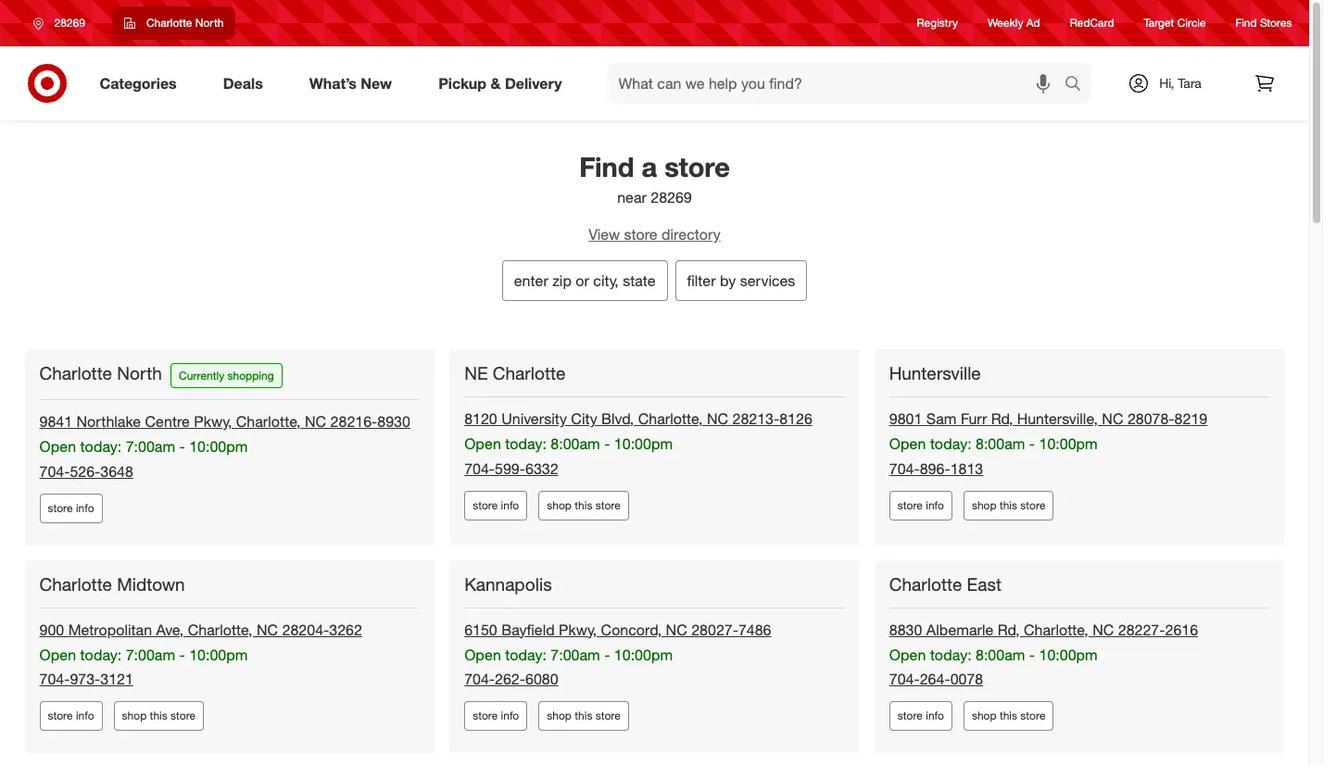 Task type: describe. For each thing, give the bounding box(es) containing it.
this for huntersville
[[1000, 498, 1018, 512]]

this for charlotte east
[[1000, 709, 1018, 723]]

store info for ne charlotte
[[473, 498, 519, 512]]

6080
[[525, 670, 558, 689]]

zip
[[552, 271, 572, 290]]

store down 6150 bayfield pkwy, concord, nc 28027-7486 open today: 7:00am - 10:00pm 704-262-6080
[[596, 709, 621, 723]]

28269 button
[[21, 6, 105, 40]]

shopping
[[228, 369, 274, 383]]

973-
[[70, 670, 100, 689]]

metropolitan
[[68, 621, 152, 639]]

0078
[[950, 670, 983, 689]]

pkwy, inside 6150 bayfield pkwy, concord, nc 28027-7486 open today: 7:00am - 10:00pm 704-262-6080
[[559, 621, 597, 639]]

pickup
[[438, 74, 487, 92]]

open inside 8120 university city blvd, charlotte, nc 28213-8126 open today: 8:00am - 10:00pm 704-599-6332
[[464, 434, 501, 453]]

store info for charlotte east
[[898, 709, 944, 723]]

28204-
[[282, 621, 329, 639]]

find for stores
[[1236, 16, 1257, 30]]

store down 896-
[[898, 498, 923, 512]]

shop this store button for ne charlotte
[[539, 491, 629, 520]]

store info for kannapolis
[[473, 709, 519, 723]]

currently
[[179, 369, 224, 383]]

store down 526-
[[48, 501, 73, 515]]

10:00pm inside 8120 university city blvd, charlotte, nc 28213-8126 open today: 8:00am - 10:00pm 704-599-6332
[[614, 434, 673, 453]]

albemarle
[[927, 621, 994, 639]]

704-599-6332 link
[[464, 459, 558, 478]]

directory
[[662, 225, 721, 244]]

store info for charlotte midtown
[[48, 709, 94, 723]]

10:00pm inside 9841 northlake centre pkwy, charlotte, nc 28216-8930 open today: 7:00am - 10:00pm 704-526-3648
[[189, 437, 248, 456]]

info for charlotte east
[[926, 709, 944, 723]]

huntersville
[[889, 362, 981, 383]]

open inside 9801 sam furr rd, huntersville, nc 28078-8219 open today: 8:00am - 10:00pm 704-896-1813
[[889, 434, 926, 453]]

- inside 8830 albemarle rd, charlotte, nc 28227-2616 open today: 8:00am - 10:00pm 704-264-0078
[[1029, 645, 1035, 664]]

2616
[[1165, 621, 1198, 639]]

shop for charlotte east
[[972, 709, 997, 723]]

this for ne charlotte
[[575, 498, 593, 512]]

9801 sam furr rd, huntersville, nc 28078-8219 open today: 8:00am - 10:00pm 704-896-1813
[[889, 410, 1208, 478]]

28213-
[[733, 410, 780, 428]]

huntersville link
[[889, 362, 985, 384]]

store info link for charlotte midtown
[[39, 702, 102, 731]]

704-264-0078 link
[[889, 670, 983, 689]]

599-
[[495, 459, 525, 478]]

kannapolis link
[[464, 573, 556, 595]]

704-973-3121 link
[[39, 670, 133, 689]]

10:00pm inside 900 metropolitan ave, charlotte, nc 28204-3262 open today: 7:00am - 10:00pm 704-973-3121
[[189, 645, 248, 664]]

store info link for kannapolis
[[464, 702, 528, 731]]

info for huntersville
[[926, 498, 944, 512]]

what's new link
[[294, 63, 415, 104]]

store down the 262-
[[473, 709, 498, 723]]

charlotte for 900
[[39, 573, 112, 594]]

shop for kannapolis
[[547, 709, 572, 723]]

nc inside 8120 university city blvd, charlotte, nc 28213-8126 open today: 8:00am - 10:00pm 704-599-6332
[[707, 410, 728, 428]]

7:00am for charlotte midtown
[[126, 645, 175, 664]]

896-
[[920, 459, 950, 478]]

find a store near 28269
[[579, 150, 730, 207]]

today: inside 6150 bayfield pkwy, concord, nc 28027-7486 open today: 7:00am - 10:00pm 704-262-6080
[[505, 645, 547, 664]]

28269 inside the 28269 dropdown button
[[54, 16, 85, 30]]

9841
[[39, 412, 72, 431]]

- inside 900 metropolitan ave, charlotte, nc 28204-3262 open today: 7:00am - 10:00pm 704-973-3121
[[179, 645, 185, 664]]

6150
[[464, 621, 497, 639]]

9801 sam furr rd, huntersville, nc 28078-8219 link
[[889, 410, 1208, 428]]

store down 8120 university city blvd, charlotte, nc 28213-8126 open today: 8:00am - 10:00pm 704-599-6332
[[596, 498, 621, 512]]

registry link
[[917, 15, 958, 31]]

262-
[[495, 670, 525, 689]]

concord,
[[601, 621, 662, 639]]

ad
[[1027, 16, 1040, 30]]

7:00am for kannapolis
[[551, 645, 600, 664]]

open inside 8830 albemarle rd, charlotte, nc 28227-2616 open today: 8:00am - 10:00pm 704-264-0078
[[889, 645, 926, 664]]

weekly ad link
[[988, 15, 1040, 31]]

charlotte east
[[889, 573, 1002, 594]]

7:00am inside 9841 northlake centre pkwy, charlotte, nc 28216-8930 open today: 7:00am - 10:00pm 704-526-3648
[[126, 437, 175, 456]]

10:00pm inside 6150 bayfield pkwy, concord, nc 28027-7486 open today: 7:00am - 10:00pm 704-262-6080
[[614, 645, 673, 664]]

blvd,
[[601, 410, 634, 428]]

- inside 8120 university city blvd, charlotte, nc 28213-8126 open today: 8:00am - 10:00pm 704-599-6332
[[604, 434, 610, 453]]

new
[[361, 74, 392, 92]]

charlotte inside dropdown button
[[146, 16, 192, 30]]

redcard link
[[1070, 15, 1114, 31]]

704-526-3648 link
[[39, 462, 133, 481]]

10:00pm inside 9801 sam furr rd, huntersville, nc 28078-8219 open today: 8:00am - 10:00pm 704-896-1813
[[1039, 434, 1098, 453]]

ave,
[[156, 621, 184, 639]]

8219
[[1175, 410, 1208, 428]]

3121
[[100, 670, 133, 689]]

nc inside 9801 sam furr rd, huntersville, nc 28078-8219 open today: 8:00am - 10:00pm 704-896-1813
[[1102, 410, 1124, 428]]

or
[[576, 271, 589, 290]]

hi,
[[1159, 75, 1174, 91]]

open inside 6150 bayfield pkwy, concord, nc 28027-7486 open today: 7:00am - 10:00pm 704-262-6080
[[464, 645, 501, 664]]

target circle
[[1144, 16, 1206, 30]]

target
[[1144, 16, 1174, 30]]

8126
[[780, 410, 812, 428]]

northlake
[[76, 412, 141, 431]]

shop this store for ne charlotte
[[547, 498, 621, 512]]

shop this store button for huntersville
[[964, 491, 1054, 520]]

city,
[[593, 271, 619, 290]]

search button
[[1056, 63, 1100, 107]]

shop this store button for charlotte east
[[964, 702, 1054, 731]]

- inside 6150 bayfield pkwy, concord, nc 28027-7486 open today: 7:00am - 10:00pm 704-262-6080
[[604, 645, 610, 664]]

nc inside 8830 albemarle rd, charlotte, nc 28227-2616 open today: 8:00am - 10:00pm 704-264-0078
[[1093, 621, 1114, 639]]

ne charlotte link
[[464, 362, 569, 384]]

704- inside 9801 sam furr rd, huntersville, nc 28078-8219 open today: 8:00am - 10:00pm 704-896-1813
[[889, 459, 920, 478]]

a
[[642, 150, 657, 183]]

store down 599-
[[473, 498, 498, 512]]

- inside 9801 sam furr rd, huntersville, nc 28078-8219 open today: 8:00am - 10:00pm 704-896-1813
[[1029, 434, 1035, 453]]

704-262-6080 link
[[464, 670, 558, 689]]

ne charlotte
[[464, 362, 566, 383]]

shop for ne charlotte
[[547, 498, 572, 512]]

store down 264-
[[898, 709, 923, 723]]

weekly
[[988, 16, 1023, 30]]

store inside find a store near 28269
[[665, 150, 730, 183]]

charlotte, inside 8830 albemarle rd, charlotte, nc 28227-2616 open today: 8:00am - 10:00pm 704-264-0078
[[1024, 621, 1089, 639]]

264-
[[920, 670, 950, 689]]

view store directory
[[589, 225, 721, 244]]

stores
[[1260, 16, 1292, 30]]

filter by services button
[[675, 260, 807, 301]]

store down 9801 sam furr rd, huntersville, nc 28078-8219 open today: 8:00am - 10:00pm 704-896-1813 in the bottom right of the page
[[1021, 498, 1046, 512]]

- inside 9841 northlake centre pkwy, charlotte, nc 28216-8930 open today: 7:00am - 10:00pm 704-526-3648
[[179, 437, 185, 456]]

kannapolis
[[464, 573, 552, 594]]

shop this store for kannapolis
[[547, 709, 621, 723]]

find stores
[[1236, 16, 1292, 30]]

28078-
[[1128, 410, 1175, 428]]

state
[[623, 271, 656, 290]]

charlotte, inside 8120 university city blvd, charlotte, nc 28213-8126 open today: 8:00am - 10:00pm 704-599-6332
[[638, 410, 703, 428]]

7486
[[738, 621, 771, 639]]

categories link
[[84, 63, 200, 104]]

centre
[[145, 412, 190, 431]]



Task type: locate. For each thing, give the bounding box(es) containing it.
1 vertical spatial 28269
[[651, 188, 692, 207]]

charlotte north inside dropdown button
[[146, 16, 224, 30]]

store inside 'link'
[[624, 225, 658, 244]]

8120 university city blvd, charlotte, nc 28213-8126 link
[[464, 410, 812, 428]]

8:00am for ne charlotte
[[551, 434, 600, 453]]

900
[[39, 621, 64, 639]]

registry
[[917, 16, 958, 30]]

charlotte for 9841
[[39, 362, 112, 383]]

ne
[[464, 362, 488, 383]]

find stores link
[[1236, 15, 1292, 31]]

shop for charlotte midtown
[[122, 709, 147, 723]]

info down 896-
[[926, 498, 944, 512]]

- down 8830 albemarle rd, charlotte, nc 28227-2616 link on the right bottom
[[1029, 645, 1035, 664]]

find left stores
[[1236, 16, 1257, 30]]

charlotte up "categories" link
[[146, 16, 192, 30]]

shop this store for charlotte east
[[972, 709, 1046, 723]]

deals link
[[207, 63, 286, 104]]

deals
[[223, 74, 263, 92]]

1 vertical spatial north
[[117, 362, 162, 383]]

target circle link
[[1144, 15, 1206, 31]]

- down blvd,
[[604, 434, 610, 453]]

charlotte,
[[638, 410, 703, 428], [236, 412, 301, 431], [188, 621, 253, 639], [1024, 621, 1089, 639]]

university
[[501, 410, 567, 428]]

6150 bayfield pkwy, concord, nc 28027-7486 open today: 7:00am - 10:00pm 704-262-6080
[[464, 621, 771, 689]]

shop this store button down 1813
[[964, 491, 1054, 520]]

charlotte up "8830"
[[889, 573, 962, 594]]

pkwy, right bayfield
[[559, 621, 597, 639]]

704- inside 8120 university city blvd, charlotte, nc 28213-8126 open today: 8:00am - 10:00pm 704-599-6332
[[464, 459, 495, 478]]

nc left 28227-
[[1093, 621, 1114, 639]]

info for charlotte north
[[76, 501, 94, 515]]

open down 9841
[[39, 437, 76, 456]]

nc left "28027-"
[[666, 621, 687, 639]]

store info down 599-
[[473, 498, 519, 512]]

nc left 28216-
[[305, 412, 326, 431]]

704- inside 6150 bayfield pkwy, concord, nc 28027-7486 open today: 7:00am - 10:00pm 704-262-6080
[[464, 670, 495, 689]]

store info link down 896-
[[889, 491, 953, 520]]

furr
[[961, 410, 987, 428]]

shop this store button down 6080
[[539, 702, 629, 731]]

rd, right albemarle
[[998, 621, 1020, 639]]

today: inside 900 metropolitan ave, charlotte, nc 28204-3262 open today: 7:00am - 10:00pm 704-973-3121
[[80, 645, 122, 664]]

shop down 6080
[[547, 709, 572, 723]]

today: down university
[[505, 434, 547, 453]]

store info link for charlotte north
[[39, 493, 102, 523]]

north up centre
[[117, 362, 162, 383]]

charlotte inside 'link'
[[493, 362, 566, 383]]

delivery
[[505, 74, 562, 92]]

categories
[[100, 74, 177, 92]]

0 vertical spatial rd,
[[991, 410, 1013, 428]]

enter
[[514, 271, 548, 290]]

north up "deals" at the left of the page
[[195, 16, 224, 30]]

shop this store down 0078
[[972, 709, 1046, 723]]

7:00am
[[126, 437, 175, 456], [126, 645, 175, 664], [551, 645, 600, 664]]

charlotte, inside 9841 northlake centre pkwy, charlotte, nc 28216-8930 open today: 7:00am - 10:00pm 704-526-3648
[[236, 412, 301, 431]]

9801
[[889, 410, 922, 428]]

charlotte, down the shopping
[[236, 412, 301, 431]]

charlotte, inside 900 metropolitan ave, charlotte, nc 28204-3262 open today: 7:00am - 10:00pm 704-973-3121
[[188, 621, 253, 639]]

1813
[[950, 459, 983, 478]]

1 vertical spatial pkwy,
[[559, 621, 597, 639]]

What can we help you find? suggestions appear below search field
[[607, 63, 1069, 104]]

info down 526-
[[76, 501, 94, 515]]

7:00am down centre
[[126, 437, 175, 456]]

find up near
[[579, 150, 634, 183]]

this down 6150 bayfield pkwy, concord, nc 28027-7486 open today: 7:00am - 10:00pm 704-262-6080
[[575, 709, 593, 723]]

north
[[195, 16, 224, 30], [117, 362, 162, 383]]

1 vertical spatial rd,
[[998, 621, 1020, 639]]

near
[[617, 188, 647, 207]]

store right view
[[624, 225, 658, 244]]

3262
[[329, 621, 362, 639]]

1 horizontal spatial north
[[195, 16, 224, 30]]

sam
[[927, 410, 957, 428]]

0 horizontal spatial find
[[579, 150, 634, 183]]

28269 inside find a store near 28269
[[651, 188, 692, 207]]

charlotte up university
[[493, 362, 566, 383]]

what's
[[309, 74, 357, 92]]

shop this store button
[[539, 491, 629, 520], [964, 491, 1054, 520], [114, 702, 204, 731], [539, 702, 629, 731], [964, 702, 1054, 731]]

this
[[575, 498, 593, 512], [1000, 498, 1018, 512], [150, 709, 167, 723], [575, 709, 593, 723], [1000, 709, 1018, 723]]

open down "8830"
[[889, 645, 926, 664]]

charlotte up 900
[[39, 573, 112, 594]]

store
[[665, 150, 730, 183], [624, 225, 658, 244], [473, 498, 498, 512], [596, 498, 621, 512], [898, 498, 923, 512], [1021, 498, 1046, 512], [48, 501, 73, 515], [48, 709, 73, 723], [171, 709, 196, 723], [473, 709, 498, 723], [596, 709, 621, 723], [898, 709, 923, 723], [1021, 709, 1046, 723]]

704- inside 8830 albemarle rd, charlotte, nc 28227-2616 open today: 8:00am - 10:00pm 704-264-0078
[[889, 670, 920, 689]]

store info link down 599-
[[464, 491, 528, 520]]

east
[[967, 573, 1002, 594]]

this for charlotte midtown
[[150, 709, 167, 723]]

8830
[[889, 621, 922, 639]]

weekly ad
[[988, 16, 1040, 30]]

info down 264-
[[926, 709, 944, 723]]

8:00am up 0078
[[976, 645, 1025, 664]]

store info link for huntersville
[[889, 491, 953, 520]]

filter by services
[[687, 271, 795, 290]]

rd, inside 9801 sam furr rd, huntersville, nc 28078-8219 open today: 8:00am - 10:00pm 704-896-1813
[[991, 410, 1013, 428]]

pkwy,
[[194, 412, 232, 431], [559, 621, 597, 639]]

0 horizontal spatial north
[[117, 362, 162, 383]]

8830 albemarle rd, charlotte, nc 28227-2616 open today: 8:00am - 10:00pm 704-264-0078
[[889, 621, 1198, 689]]

midtown
[[117, 573, 185, 594]]

10:00pm down 8830 albemarle rd, charlotte, nc 28227-2616 link on the right bottom
[[1039, 645, 1098, 664]]

today: inside 8120 university city blvd, charlotte, nc 28213-8126 open today: 8:00am - 10:00pm 704-599-6332
[[505, 434, 547, 453]]

store info for huntersville
[[898, 498, 944, 512]]

currently shopping
[[179, 369, 274, 383]]

store info link down 526-
[[39, 493, 102, 523]]

open inside 9841 northlake centre pkwy, charlotte, nc 28216-8930 open today: 7:00am - 10:00pm 704-526-3648
[[39, 437, 76, 456]]

info down the 262-
[[501, 709, 519, 723]]

8:00am down 'city'
[[551, 434, 600, 453]]

704- down 6150
[[464, 670, 495, 689]]

8:00am inside 8120 university city blvd, charlotte, nc 28213-8126 open today: 8:00am - 10:00pm 704-599-6332
[[551, 434, 600, 453]]

charlotte, right ave,
[[188, 621, 253, 639]]

704- inside 9841 northlake centre pkwy, charlotte, nc 28216-8930 open today: 7:00am - 10:00pm 704-526-3648
[[39, 462, 70, 481]]

charlotte, left 28227-
[[1024, 621, 1089, 639]]

store info link
[[464, 491, 528, 520], [889, 491, 953, 520], [39, 493, 102, 523], [39, 702, 102, 731], [464, 702, 528, 731], [889, 702, 953, 731]]

900 metropolitan ave, charlotte, nc 28204-3262 open today: 7:00am - 10:00pm 704-973-3121
[[39, 621, 362, 689]]

0 vertical spatial 28269
[[54, 16, 85, 30]]

28227-
[[1118, 621, 1165, 639]]

10:00pm down the 900 metropolitan ave, charlotte, nc 28204-3262 link
[[189, 645, 248, 664]]

store info link down 264-
[[889, 702, 953, 731]]

store down 8830 albemarle rd, charlotte, nc 28227-2616 open today: 8:00am - 10:00pm 704-264-0078
[[1021, 709, 1046, 723]]

rd, inside 8830 albemarle rd, charlotte, nc 28227-2616 open today: 8:00am - 10:00pm 704-264-0078
[[998, 621, 1020, 639]]

0 vertical spatial charlotte north
[[146, 16, 224, 30]]

10:00pm down huntersville,
[[1039, 434, 1098, 453]]

store down 973-
[[48, 709, 73, 723]]

7:00am inside 6150 bayfield pkwy, concord, nc 28027-7486 open today: 7:00am - 10:00pm 704-262-6080
[[551, 645, 600, 664]]

shop this store down 6332
[[547, 498, 621, 512]]

enter zip or city, state button
[[502, 260, 668, 301]]

shop down 1813
[[972, 498, 997, 512]]

store info link for charlotte east
[[889, 702, 953, 731]]

find for a
[[579, 150, 634, 183]]

9841 northlake centre pkwy, charlotte, nc 28216-8930 open today: 7:00am - 10:00pm 704-526-3648
[[39, 412, 410, 481]]

store info down 973-
[[48, 709, 94, 723]]

info for charlotte midtown
[[76, 709, 94, 723]]

1 horizontal spatial find
[[1236, 16, 1257, 30]]

526-
[[70, 462, 100, 481]]

nc inside 9841 northlake centre pkwy, charlotte, nc 28216-8930 open today: 7:00am - 10:00pm 704-526-3648
[[305, 412, 326, 431]]

open down 9801
[[889, 434, 926, 453]]

6150 bayfield pkwy, concord, nc 28027-7486 link
[[464, 621, 771, 639]]

8120
[[464, 410, 497, 428]]

pkwy, inside 9841 northlake centre pkwy, charlotte, nc 28216-8930 open today: 7:00am - 10:00pm 704-526-3648
[[194, 412, 232, 431]]

nc inside 900 metropolitan ave, charlotte, nc 28204-3262 open today: 7:00am - 10:00pm 704-973-3121
[[257, 621, 278, 639]]

shop for huntersville
[[972, 498, 997, 512]]

search
[[1056, 76, 1100, 94]]

7:00am inside 900 metropolitan ave, charlotte, nc 28204-3262 open today: 7:00am - 10:00pm 704-973-3121
[[126, 645, 175, 664]]

rd,
[[991, 410, 1013, 428], [998, 621, 1020, 639]]

shop down 0078
[[972, 709, 997, 723]]

charlotte
[[146, 16, 192, 30], [39, 362, 112, 383], [493, 362, 566, 383], [39, 573, 112, 594], [889, 573, 962, 594]]

services
[[740, 271, 795, 290]]

7:00am up 6080
[[551, 645, 600, 664]]

charlotte north up "categories" link
[[146, 16, 224, 30]]

8:00am inside 8830 albemarle rd, charlotte, nc 28227-2616 open today: 8:00am - 10:00pm 704-264-0078
[[976, 645, 1025, 664]]

704-
[[464, 459, 495, 478], [889, 459, 920, 478], [39, 462, 70, 481], [39, 670, 70, 689], [464, 670, 495, 689], [889, 670, 920, 689]]

info for ne charlotte
[[501, 498, 519, 512]]

what's new
[[309, 74, 392, 92]]

- down 9801 sam furr rd, huntersville, nc 28078-8219 link
[[1029, 434, 1035, 453]]

704- down 9801
[[889, 459, 920, 478]]

charlotte east link
[[889, 573, 1005, 595]]

704- down "8830"
[[889, 670, 920, 689]]

store info down 264-
[[898, 709, 944, 723]]

open down 6150
[[464, 645, 501, 664]]

8120 university city blvd, charlotte, nc 28213-8126 open today: 8:00am - 10:00pm 704-599-6332
[[464, 410, 812, 478]]

9841 northlake centre pkwy, charlotte, nc 28216-8930 link
[[39, 412, 410, 431]]

10:00pm down 8120 university city blvd, charlotte, nc 28213-8126 link
[[614, 434, 673, 453]]

0 horizontal spatial 28269
[[54, 16, 85, 30]]

today: inside 9841 northlake centre pkwy, charlotte, nc 28216-8930 open today: 7:00am - 10:00pm 704-526-3648
[[80, 437, 122, 456]]

1 horizontal spatial 28269
[[651, 188, 692, 207]]

store info link down the 262-
[[464, 702, 528, 731]]

10:00pm inside 8830 albemarle rd, charlotte, nc 28227-2616 open today: 8:00am - 10:00pm 704-264-0078
[[1039, 645, 1098, 664]]

nc left 28078-
[[1102, 410, 1124, 428]]

view store directory link
[[6, 224, 1303, 245]]

huntersville,
[[1017, 410, 1098, 428]]

today: down metropolitan
[[80, 645, 122, 664]]

704- inside 900 metropolitan ave, charlotte, nc 28204-3262 open today: 7:00am - 10:00pm 704-973-3121
[[39, 670, 70, 689]]

store info down 896-
[[898, 498, 944, 512]]

charlotte up 9841
[[39, 362, 112, 383]]

charlotte, right blvd,
[[638, 410, 703, 428]]

this down 8120 university city blvd, charlotte, nc 28213-8126 open today: 8:00am - 10:00pm 704-599-6332
[[575, 498, 593, 512]]

this down 900 metropolitan ave, charlotte, nc 28204-3262 open today: 7:00am - 10:00pm 704-973-3121
[[150, 709, 167, 723]]

10:00pm down concord,
[[614, 645, 673, 664]]

charlotte for 8830
[[889, 573, 962, 594]]

this for kannapolis
[[575, 709, 593, 723]]

today: down northlake
[[80, 437, 122, 456]]

view
[[589, 225, 620, 244]]

redcard
[[1070, 16, 1114, 30]]

nc left 28213-
[[707, 410, 728, 428]]

open down 8120
[[464, 434, 501, 453]]

charlotte north button
[[112, 6, 236, 40]]

1 vertical spatial find
[[579, 150, 634, 183]]

shop this store down 6080
[[547, 709, 621, 723]]

today: inside 9801 sam furr rd, huntersville, nc 28078-8219 open today: 8:00am - 10:00pm 704-896-1813
[[930, 434, 972, 453]]

this down 9801 sam furr rd, huntersville, nc 28078-8219 open today: 8:00am - 10:00pm 704-896-1813 in the bottom right of the page
[[1000, 498, 1018, 512]]

- down centre
[[179, 437, 185, 456]]

shop this store button for charlotte midtown
[[114, 702, 204, 731]]

shop this store for charlotte midtown
[[122, 709, 196, 723]]

0 horizontal spatial pkwy,
[[194, 412, 232, 431]]

7:00am down ave,
[[126, 645, 175, 664]]

704- down 9841
[[39, 462, 70, 481]]

shop this store button for kannapolis
[[539, 702, 629, 731]]

store info link for ne charlotte
[[464, 491, 528, 520]]

1 horizontal spatial pkwy,
[[559, 621, 597, 639]]

- down ave,
[[179, 645, 185, 664]]

nc inside 6150 bayfield pkwy, concord, nc 28027-7486 open today: 7:00am - 10:00pm 704-262-6080
[[666, 621, 687, 639]]

circle
[[1178, 16, 1206, 30]]

10:00pm down 9841 northlake centre pkwy, charlotte, nc 28216-8930 link
[[189, 437, 248, 456]]

city
[[571, 410, 597, 428]]

today: down bayfield
[[505, 645, 547, 664]]

8:00am for huntersville
[[976, 434, 1025, 453]]

open inside 900 metropolitan ave, charlotte, nc 28204-3262 open today: 7:00am - 10:00pm 704-973-3121
[[39, 645, 76, 664]]

today: inside 8830 albemarle rd, charlotte, nc 28227-2616 open today: 8:00am - 10:00pm 704-264-0078
[[930, 645, 972, 664]]

store info for charlotte north
[[48, 501, 94, 515]]

find inside find a store near 28269
[[579, 150, 634, 183]]

shop this store button down 3121
[[114, 702, 204, 731]]

shop down 3121
[[122, 709, 147, 723]]

shop this store button down 6332
[[539, 491, 629, 520]]

charlotte north up northlake
[[39, 362, 162, 383]]

pickup & delivery
[[438, 74, 562, 92]]

store right a
[[665, 150, 730, 183]]

today:
[[505, 434, 547, 453], [930, 434, 972, 453], [80, 437, 122, 456], [80, 645, 122, 664], [505, 645, 547, 664], [930, 645, 972, 664]]

bayfield
[[501, 621, 555, 639]]

8830 albemarle rd, charlotte, nc 28227-2616 link
[[889, 621, 1198, 639]]

today: down sam
[[930, 434, 972, 453]]

north inside dropdown button
[[195, 16, 224, 30]]

open down 900
[[39, 645, 76, 664]]

8930
[[377, 412, 410, 431]]

shop this store down 3121
[[122, 709, 196, 723]]

store down 900 metropolitan ave, charlotte, nc 28204-3262 open today: 7:00am - 10:00pm 704-973-3121
[[171, 709, 196, 723]]

28216-
[[330, 412, 377, 431]]

pkwy, right centre
[[194, 412, 232, 431]]

open
[[464, 434, 501, 453], [889, 434, 926, 453], [39, 437, 76, 456], [39, 645, 76, 664], [464, 645, 501, 664], [889, 645, 926, 664]]

0 vertical spatial find
[[1236, 16, 1257, 30]]

by
[[720, 271, 736, 290]]

rd, right the furr
[[991, 410, 1013, 428]]

&
[[491, 74, 501, 92]]

info
[[501, 498, 519, 512], [926, 498, 944, 512], [76, 501, 94, 515], [76, 709, 94, 723], [501, 709, 519, 723], [926, 709, 944, 723]]

shop this store for huntersville
[[972, 498, 1046, 512]]

nc left 28204-
[[257, 621, 278, 639]]

1 vertical spatial charlotte north
[[39, 362, 162, 383]]

0 vertical spatial pkwy,
[[194, 412, 232, 431]]

info for kannapolis
[[501, 709, 519, 723]]

704- down 8120
[[464, 459, 495, 478]]

8:00am inside 9801 sam furr rd, huntersville, nc 28078-8219 open today: 8:00am - 10:00pm 704-896-1813
[[976, 434, 1025, 453]]

8:00am
[[551, 434, 600, 453], [976, 434, 1025, 453], [976, 645, 1025, 664]]

0 vertical spatial north
[[195, 16, 224, 30]]

today: down albemarle
[[930, 645, 972, 664]]

charlotte midtown link
[[39, 573, 189, 595]]



Task type: vqa. For each thing, say whether or not it's contained in the screenshot.
704-
yes



